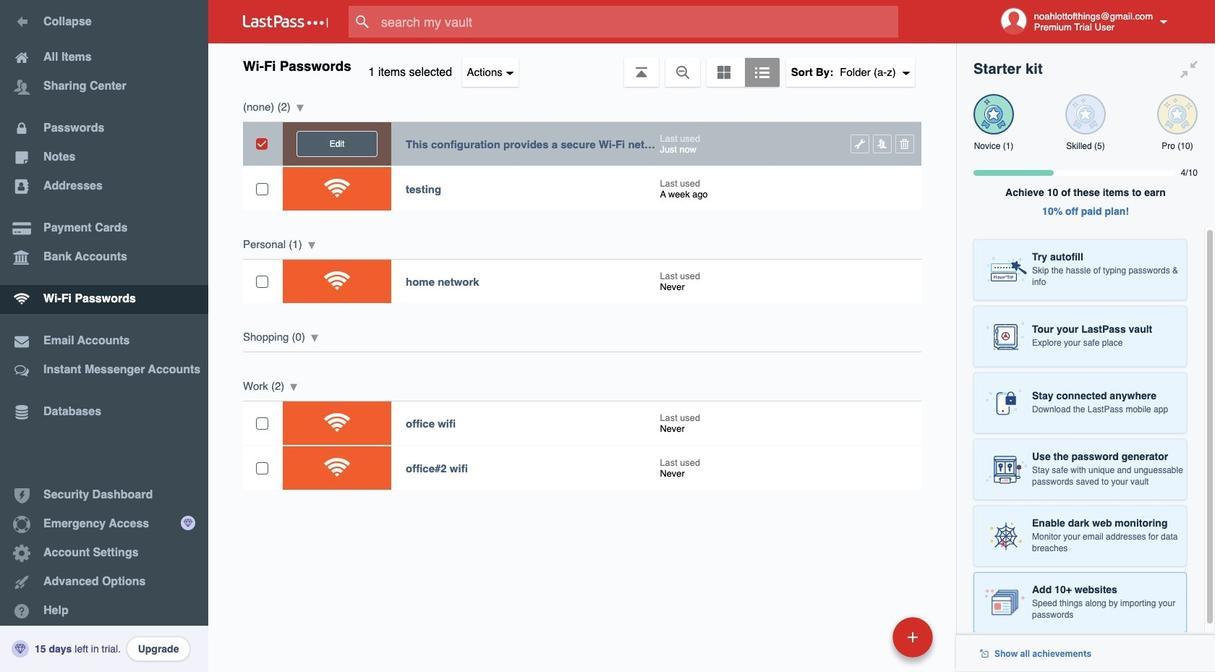 Task type: describe. For each thing, give the bounding box(es) containing it.
vault options navigation
[[208, 43, 956, 87]]

search my vault text field
[[349, 6, 927, 38]]

Search search field
[[349, 6, 927, 38]]



Task type: vqa. For each thing, say whether or not it's contained in the screenshot.
text box
no



Task type: locate. For each thing, give the bounding box(es) containing it.
new item navigation
[[793, 613, 942, 672]]

new item element
[[793, 616, 938, 658]]

lastpass image
[[243, 15, 328, 28]]

main navigation navigation
[[0, 0, 208, 672]]



